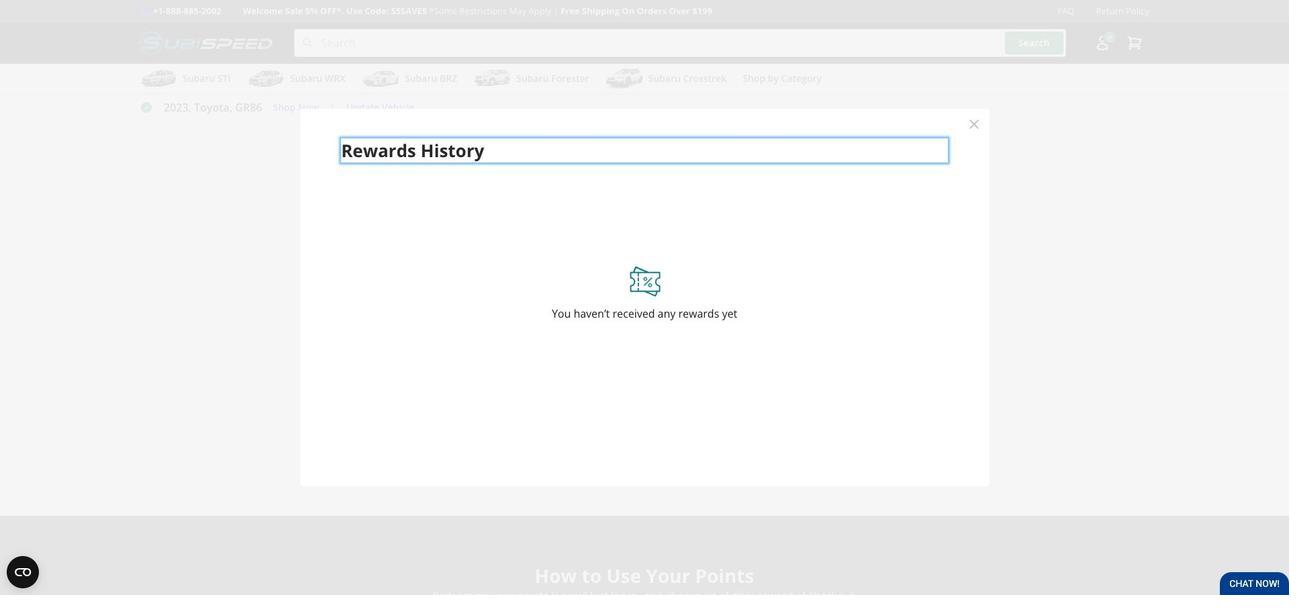 Task type: vqa. For each thing, say whether or not it's contained in the screenshot.
and
no



Task type: locate. For each thing, give the bounding box(es) containing it.
instagramfollowcampaign list item
[[335, 330, 528, 472]]

0 vertical spatial heading
[[242, 120, 1048, 146]]

subispeed logo image
[[140, 29, 273, 57]]

1 vertical spatial heading
[[432, 563, 858, 589]]

heading
[[242, 120, 1048, 146], [432, 563, 858, 589]]



Task type: describe. For each thing, give the bounding box(es) containing it.
open widget image
[[7, 556, 39, 589]]

birthdaycampaign list item
[[548, 330, 742, 472]]

search input field
[[294, 29, 1067, 57]]

yotporeviewcampaign list item
[[762, 330, 955, 472]]

close image
[[970, 119, 979, 129]]

campaigns list list
[[242, 167, 1048, 472]]



